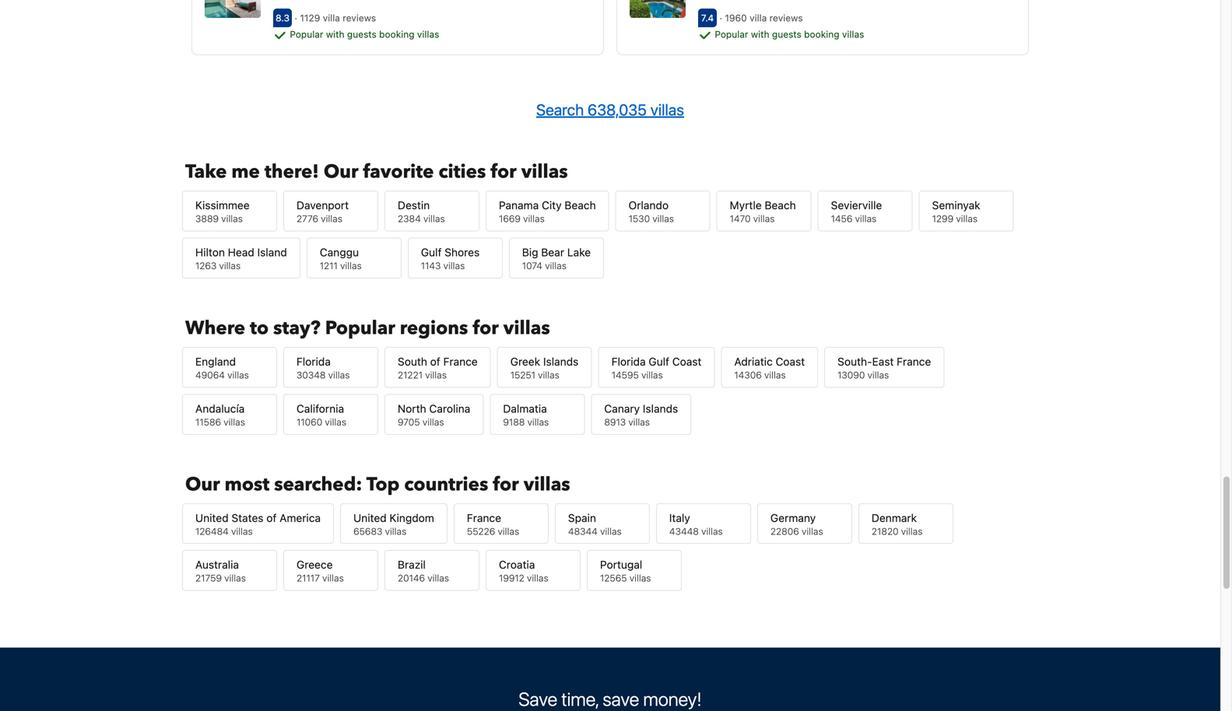 Task type: describe. For each thing, give the bounding box(es) containing it.
islands for greek islands
[[543, 355, 579, 368]]

canary islands 8913 villas
[[604, 402, 678, 428]]

guests for 1960 villa reviews
[[772, 29, 802, 40]]

8.3
[[276, 12, 290, 23]]

for for regions
[[473, 316, 499, 341]]

save time, save money!
[[519, 689, 702, 710]]

villas inside big bear lake 1074 villas
[[545, 260, 567, 271]]

villas inside "north carolina 9705 villas"
[[423, 417, 444, 428]]

villas inside the florida 30348 villas
[[328, 370, 350, 381]]

france inside "france 55226 villas"
[[467, 512, 501, 525]]

villas inside south of france 21221 villas
[[425, 370, 447, 381]]

popular with guests booking villas for 1960 villa reviews
[[712, 29, 864, 40]]

booking for 1960 villa reviews
[[804, 29, 840, 40]]

there!
[[265, 159, 319, 185]]

germany
[[771, 512, 816, 525]]

19912
[[499, 573, 525, 584]]

search 638,035 villas link
[[536, 101, 684, 119]]

money!
[[643, 689, 702, 710]]

france for south-east france
[[897, 355, 931, 368]]

villas inside florida gulf coast 14595 villas
[[642, 370, 663, 381]]

1211
[[320, 260, 338, 271]]

croatia
[[499, 559, 535, 572]]

carolina
[[429, 402, 470, 415]]

australia 21759 villas
[[195, 559, 246, 584]]

villas inside australia 21759 villas
[[224, 573, 246, 584]]

12565
[[600, 573, 627, 584]]

with for 1960 villa reviews
[[751, 29, 770, 40]]

favorite
[[363, 159, 434, 185]]

1456
[[831, 213, 853, 224]]

coast inside florida gulf coast 14595 villas
[[673, 355, 702, 368]]

1669
[[499, 213, 521, 224]]

island
[[257, 246, 287, 259]]

brazil
[[398, 559, 426, 572]]

30348
[[297, 370, 326, 381]]

hilton head island 1263 villas
[[195, 246, 287, 271]]

search 638,035 villas
[[536, 101, 684, 119]]

15251
[[511, 370, 536, 381]]

seminyak 1299 villas
[[932, 199, 981, 224]]

countries
[[404, 472, 488, 498]]

55226
[[467, 526, 495, 537]]

1960
[[725, 12, 747, 23]]

7.4
[[701, 12, 714, 23]]

from 5 reviews element for 8.3
[[295, 12, 379, 23]]

villas inside andalucía 11586 villas
[[224, 417, 245, 428]]

villas inside panama city beach 1669 villas
[[523, 213, 545, 224]]

bear
[[541, 246, 564, 259]]

seminyak
[[932, 199, 981, 212]]

guests for 1129 villa reviews
[[347, 29, 377, 40]]

save
[[519, 689, 558, 710]]

united kingdom 65683 villas
[[354, 512, 434, 537]]

search
[[536, 101, 584, 119]]

villas inside 'denmark 21820 villas'
[[901, 526, 923, 537]]

islands for canary islands
[[643, 402, 678, 415]]

villas inside south-east france 13090 villas
[[868, 370, 889, 381]]

21820
[[872, 526, 899, 537]]

scored 7.4 element
[[698, 8, 717, 27]]

california 11060 villas
[[297, 402, 347, 428]]

adriatic
[[734, 355, 773, 368]]

1530
[[629, 213, 650, 224]]

germany 22806 villas
[[771, 512, 823, 537]]

andalucía 11586 villas
[[195, 402, 245, 428]]

1470
[[730, 213, 751, 224]]

davenport 2776 villas
[[297, 199, 349, 224]]

destin
[[398, 199, 430, 212]]

1299
[[932, 213, 954, 224]]

brazil 20146 villas
[[398, 559, 449, 584]]

kissimmee 3889 villas
[[195, 199, 250, 224]]

america
[[280, 512, 321, 525]]

big
[[522, 246, 538, 259]]

villas inside croatia 19912 villas
[[527, 573, 549, 584]]

croatia 19912 villas
[[499, 559, 549, 584]]

villas inside greece 21117 villas
[[322, 573, 344, 584]]

davenport
[[297, 199, 349, 212]]

8913
[[604, 417, 626, 428]]

villas inside 'brazil 20146 villas'
[[428, 573, 449, 584]]

greek
[[511, 355, 540, 368]]

21759
[[195, 573, 222, 584]]

myrtle beach 1470 villas
[[730, 199, 796, 224]]

1 reviews from the left
[[343, 12, 376, 23]]

21117
[[297, 573, 320, 584]]

denmark 21820 villas
[[872, 512, 923, 537]]

11586
[[195, 417, 221, 428]]

14306
[[734, 370, 762, 381]]

greece
[[297, 559, 333, 572]]

2384
[[398, 213, 421, 224]]

from 5 reviews element for 7.4
[[720, 12, 806, 23]]

our most searched: top countries for villas
[[185, 472, 570, 498]]

florida gulf coast 14595 villas
[[612, 355, 702, 381]]

villas inside the germany 22806 villas
[[802, 526, 823, 537]]

villas inside "dalmatia 9188 villas"
[[528, 417, 549, 428]]

save
[[603, 689, 639, 710]]

villas inside hilton head island 1263 villas
[[219, 260, 241, 271]]

9188
[[503, 417, 525, 428]]

beach inside panama city beach 1669 villas
[[565, 199, 596, 212]]

dalmatia 9188 villas
[[503, 402, 549, 428]]

where
[[185, 316, 245, 341]]

searched:
[[274, 472, 362, 498]]

england
[[195, 355, 236, 368]]

villas inside england 49064 villas
[[227, 370, 249, 381]]

booking for 1129 villa reviews
[[379, 29, 415, 40]]

villas inside united states of america 126484 villas
[[231, 526, 253, 537]]

dalmatia
[[503, 402, 547, 415]]

villas inside the gulf shores 1143 villas
[[443, 260, 465, 271]]

states
[[232, 512, 264, 525]]

spain
[[568, 512, 596, 525]]

florida 30348 villas
[[297, 355, 350, 381]]

11060
[[297, 417, 322, 428]]

sevierville
[[831, 199, 882, 212]]

to
[[250, 316, 269, 341]]

kingdom
[[390, 512, 434, 525]]

city
[[542, 199, 562, 212]]

scored 8.3 element
[[273, 8, 292, 27]]

villas inside seminyak 1299 villas
[[956, 213, 978, 224]]

gulf inside the gulf shores 1143 villas
[[421, 246, 442, 259]]

1143
[[421, 260, 441, 271]]

villas inside greek islands 15251 villas
[[538, 370, 560, 381]]

of inside united states of america 126484 villas
[[267, 512, 277, 525]]



Task type: locate. For each thing, give the bounding box(es) containing it.
1074
[[522, 260, 543, 271]]

1 florida from the left
[[297, 355, 331, 368]]

france inside south of france 21221 villas
[[443, 355, 478, 368]]

france down 'regions'
[[443, 355, 478, 368]]

england 49064 villas
[[195, 355, 249, 381]]

with
[[326, 29, 345, 40], [751, 29, 770, 40]]

with for 1129 villa reviews
[[326, 29, 345, 40]]

0 horizontal spatial popular with guests booking villas
[[287, 29, 439, 40]]

florida up the 30348
[[297, 355, 331, 368]]

popular with guests booking villas for 1129 villa reviews
[[287, 29, 439, 40]]

portugal 12565 villas
[[600, 559, 651, 584]]

0 horizontal spatial villa
[[323, 12, 340, 23]]

united for united kingdom
[[354, 512, 387, 525]]

126484
[[195, 526, 229, 537]]

coast inside adriatic coast 14306 villas
[[776, 355, 805, 368]]

2 villa from the left
[[750, 12, 767, 23]]

canggu
[[320, 246, 359, 259]]

1 vertical spatial gulf
[[649, 355, 670, 368]]

1 horizontal spatial florida
[[612, 355, 646, 368]]

0 vertical spatial islands
[[543, 355, 579, 368]]

france right east
[[897, 355, 931, 368]]

head
[[228, 246, 254, 259]]

1 horizontal spatial of
[[430, 355, 440, 368]]

popular for 1960 villa reviews
[[715, 29, 749, 40]]

0 horizontal spatial florida
[[297, 355, 331, 368]]

florida up 14595
[[612, 355, 646, 368]]

take me there! our favorite cities for villas
[[185, 159, 568, 185]]

1 with from the left
[[326, 29, 345, 40]]

1 horizontal spatial popular with guests booking villas
[[712, 29, 864, 40]]

villas inside adriatic coast 14306 villas
[[765, 370, 786, 381]]

guests down '1960 villa reviews'
[[772, 29, 802, 40]]

of inside south of france 21221 villas
[[430, 355, 440, 368]]

reviews right 1129
[[343, 12, 376, 23]]

france up 55226
[[467, 512, 501, 525]]

1 villa from the left
[[323, 12, 340, 23]]

france 55226 villas
[[467, 512, 519, 537]]

14595
[[612, 370, 639, 381]]

villas inside california 11060 villas
[[325, 417, 347, 428]]

43448
[[669, 526, 699, 537]]

villas inside kissimmee 3889 villas
[[221, 213, 243, 224]]

1 horizontal spatial booking
[[804, 29, 840, 40]]

65683
[[354, 526, 383, 537]]

0 horizontal spatial coast
[[673, 355, 702, 368]]

denmark
[[872, 512, 917, 525]]

0 horizontal spatial popular
[[290, 29, 323, 40]]

regions
[[400, 316, 468, 341]]

lake
[[567, 246, 591, 259]]

panama city beach 1669 villas
[[499, 199, 596, 224]]

florida inside florida gulf coast 14595 villas
[[612, 355, 646, 368]]

2 guests from the left
[[772, 29, 802, 40]]

orlando 1530 villas
[[629, 199, 674, 224]]

1 horizontal spatial united
[[354, 512, 387, 525]]

islands inside canary islands 8913 villas
[[643, 402, 678, 415]]

1 coast from the left
[[673, 355, 702, 368]]

2 vertical spatial for
[[493, 472, 519, 498]]

2 coast from the left
[[776, 355, 805, 368]]

spain 48344 villas
[[568, 512, 622, 537]]

0 vertical spatial gulf
[[421, 246, 442, 259]]

from 5 reviews element containing 1129 villa reviews
[[295, 12, 379, 23]]

1 horizontal spatial from 5 reviews element
[[720, 12, 806, 23]]

where to stay? popular regions for villas
[[185, 316, 550, 341]]

popular up the florida 30348 villas
[[325, 316, 395, 341]]

cities
[[439, 159, 486, 185]]

popular for 1129 villa reviews
[[290, 29, 323, 40]]

with down 8.3 1129 villa reviews
[[326, 29, 345, 40]]

beach right myrtle
[[765, 199, 796, 212]]

adriatic coast 14306 villas
[[734, 355, 805, 381]]

villas
[[417, 29, 439, 40], [842, 29, 864, 40], [651, 101, 684, 119], [521, 159, 568, 185], [221, 213, 243, 224], [321, 213, 343, 224], [424, 213, 445, 224], [523, 213, 545, 224], [653, 213, 674, 224], [753, 213, 775, 224], [855, 213, 877, 224], [956, 213, 978, 224], [219, 260, 241, 271], [340, 260, 362, 271], [443, 260, 465, 271], [545, 260, 567, 271], [504, 316, 550, 341], [227, 370, 249, 381], [328, 370, 350, 381], [425, 370, 447, 381], [538, 370, 560, 381], [642, 370, 663, 381], [765, 370, 786, 381], [868, 370, 889, 381], [224, 417, 245, 428], [325, 417, 347, 428], [423, 417, 444, 428], [528, 417, 549, 428], [629, 417, 650, 428], [524, 472, 570, 498], [231, 526, 253, 537], [385, 526, 407, 537], [498, 526, 519, 537], [600, 526, 622, 537], [702, 526, 723, 537], [802, 526, 823, 537], [901, 526, 923, 537], [224, 573, 246, 584], [322, 573, 344, 584], [428, 573, 449, 584], [527, 573, 549, 584], [630, 573, 651, 584]]

1 horizontal spatial coast
[[776, 355, 805, 368]]

0 horizontal spatial from 5 reviews element
[[295, 12, 379, 23]]

1 horizontal spatial beach
[[765, 199, 796, 212]]

20146
[[398, 573, 425, 584]]

most
[[225, 472, 270, 498]]

coast left adriatic
[[673, 355, 702, 368]]

north
[[398, 402, 426, 415]]

1 horizontal spatial with
[[751, 29, 770, 40]]

1 popular with guests booking villas from the left
[[287, 29, 439, 40]]

canggu 1211 villas
[[320, 246, 362, 271]]

villas inside myrtle beach 1470 villas
[[753, 213, 775, 224]]

united for united states of america
[[195, 512, 229, 525]]

beach inside myrtle beach 1470 villas
[[765, 199, 796, 212]]

me
[[232, 159, 260, 185]]

0 horizontal spatial guests
[[347, 29, 377, 40]]

popular down 1129
[[290, 29, 323, 40]]

villas inside davenport 2776 villas
[[321, 213, 343, 224]]

9705
[[398, 417, 420, 428]]

east
[[872, 355, 894, 368]]

0 horizontal spatial with
[[326, 29, 345, 40]]

villas inside canggu 1211 villas
[[340, 260, 362, 271]]

1 booking from the left
[[379, 29, 415, 40]]

2 booking from the left
[[804, 29, 840, 40]]

0 horizontal spatial reviews
[[343, 12, 376, 23]]

villa right 1960
[[750, 12, 767, 23]]

france for south of france
[[443, 355, 478, 368]]

gulf up canary islands 8913 villas
[[649, 355, 670, 368]]

from 5 reviews element right the scored 7.4 element
[[720, 12, 806, 23]]

villas inside united kingdom 65683 villas
[[385, 526, 407, 537]]

0 horizontal spatial beach
[[565, 199, 596, 212]]

united up 126484
[[195, 512, 229, 525]]

gulf up 1143
[[421, 246, 442, 259]]

1 vertical spatial our
[[185, 472, 220, 498]]

49064
[[195, 370, 225, 381]]

2 beach from the left
[[765, 199, 796, 212]]

panama
[[499, 199, 539, 212]]

0 horizontal spatial booking
[[379, 29, 415, 40]]

big bear lake 1074 villas
[[522, 246, 591, 271]]

villas inside destin 2384 villas
[[424, 213, 445, 224]]

1 horizontal spatial popular
[[325, 316, 395, 341]]

greek islands 15251 villas
[[511, 355, 579, 381]]

guests down 8.3 1129 villa reviews
[[347, 29, 377, 40]]

1960 villa reviews
[[722, 12, 806, 23]]

1 horizontal spatial islands
[[643, 402, 678, 415]]

1263
[[195, 260, 217, 271]]

north carolina 9705 villas
[[398, 402, 470, 428]]

villas inside portugal 12565 villas
[[630, 573, 651, 584]]

our left most
[[185, 472, 220, 498]]

beach right city
[[565, 199, 596, 212]]

1 vertical spatial for
[[473, 316, 499, 341]]

france
[[443, 355, 478, 368], [897, 355, 931, 368], [467, 512, 501, 525]]

islands
[[543, 355, 579, 368], [643, 402, 678, 415]]

from 5 reviews element
[[295, 12, 379, 23], [720, 12, 806, 23]]

popular with guests booking villas down 8.3 1129 villa reviews
[[287, 29, 439, 40]]

popular
[[290, 29, 323, 40], [715, 29, 749, 40], [325, 316, 395, 341]]

united up the '65683'
[[354, 512, 387, 525]]

south of france 21221 villas
[[398, 355, 478, 381]]

with down '1960 villa reviews'
[[751, 29, 770, 40]]

0 horizontal spatial our
[[185, 472, 220, 498]]

florida inside the florida 30348 villas
[[297, 355, 331, 368]]

florida for gulf
[[612, 355, 646, 368]]

florida
[[297, 355, 331, 368], [612, 355, 646, 368]]

top
[[367, 472, 400, 498]]

2 from 5 reviews element from the left
[[720, 12, 806, 23]]

popular down 1960
[[715, 29, 749, 40]]

villas inside orlando 1530 villas
[[653, 213, 674, 224]]

of right the states
[[267, 512, 277, 525]]

australia
[[195, 559, 239, 572]]

for right 'regions'
[[473, 316, 499, 341]]

1 horizontal spatial our
[[324, 159, 359, 185]]

2 united from the left
[[354, 512, 387, 525]]

0 horizontal spatial united
[[195, 512, 229, 525]]

0 vertical spatial for
[[491, 159, 517, 185]]

guests
[[347, 29, 377, 40], [772, 29, 802, 40]]

gulf inside florida gulf coast 14595 villas
[[649, 355, 670, 368]]

1 horizontal spatial gulf
[[649, 355, 670, 368]]

shores
[[445, 246, 480, 259]]

1 guests from the left
[[347, 29, 377, 40]]

2 florida from the left
[[612, 355, 646, 368]]

from 5 reviews element containing 1960 villa reviews
[[720, 12, 806, 23]]

hilton
[[195, 246, 225, 259]]

booking
[[379, 29, 415, 40], [804, 29, 840, 40]]

1 vertical spatial islands
[[643, 402, 678, 415]]

638,035
[[588, 101, 647, 119]]

portugal
[[600, 559, 643, 572]]

andalucía
[[195, 402, 245, 415]]

from 5 reviews element right scored 8.3 element at the top
[[295, 12, 379, 23]]

time,
[[562, 689, 599, 710]]

1 beach from the left
[[565, 199, 596, 212]]

1 horizontal spatial guests
[[772, 29, 802, 40]]

take
[[185, 159, 227, 185]]

2776
[[297, 213, 318, 224]]

for up "france 55226 villas" on the bottom left of page
[[493, 472, 519, 498]]

for up panama on the left
[[491, 159, 517, 185]]

8.3 1129 villa reviews
[[276, 12, 379, 23]]

popular with guests booking villas down '1960 villa reviews'
[[712, 29, 864, 40]]

myrtle
[[730, 199, 762, 212]]

0 horizontal spatial gulf
[[421, 246, 442, 259]]

italy
[[669, 512, 690, 525]]

south-
[[838, 355, 872, 368]]

1 from 5 reviews element from the left
[[295, 12, 379, 23]]

for for countries
[[493, 472, 519, 498]]

united inside united states of america 126484 villas
[[195, 512, 229, 525]]

0 horizontal spatial islands
[[543, 355, 579, 368]]

2 horizontal spatial popular
[[715, 29, 749, 40]]

gulf shores 1143 villas
[[421, 246, 480, 271]]

our up davenport on the top left of page
[[324, 159, 359, 185]]

greece 21117 villas
[[297, 559, 344, 584]]

0 vertical spatial our
[[324, 159, 359, 185]]

reviews right 1960
[[770, 12, 803, 23]]

1 vertical spatial of
[[267, 512, 277, 525]]

villas inside canary islands 8913 villas
[[629, 417, 650, 428]]

united inside united kingdom 65683 villas
[[354, 512, 387, 525]]

0 vertical spatial of
[[430, 355, 440, 368]]

villa right 1129
[[323, 12, 340, 23]]

villas inside sevierville 1456 villas
[[855, 213, 877, 224]]

1 horizontal spatial villa
[[750, 12, 767, 23]]

villas inside spain 48344 villas
[[600, 526, 622, 537]]

0 horizontal spatial of
[[267, 512, 277, 525]]

south
[[398, 355, 427, 368]]

of right south
[[430, 355, 440, 368]]

islands right 'greek'
[[543, 355, 579, 368]]

florida for 30348
[[297, 355, 331, 368]]

villas inside italy 43448 villas
[[702, 526, 723, 537]]

1 horizontal spatial reviews
[[770, 12, 803, 23]]

islands right canary
[[643, 402, 678, 415]]

villas inside "france 55226 villas"
[[498, 526, 519, 537]]

united states of america 126484 villas
[[195, 512, 321, 537]]

sevierville 1456 villas
[[831, 199, 882, 224]]

1 united from the left
[[195, 512, 229, 525]]

france inside south-east france 13090 villas
[[897, 355, 931, 368]]

2 with from the left
[[751, 29, 770, 40]]

coast right adriatic
[[776, 355, 805, 368]]

stay?
[[273, 316, 321, 341]]

2 popular with guests booking villas from the left
[[712, 29, 864, 40]]

coast
[[673, 355, 702, 368], [776, 355, 805, 368]]

2 reviews from the left
[[770, 12, 803, 23]]

islands inside greek islands 15251 villas
[[543, 355, 579, 368]]



Task type: vqa. For each thing, say whether or not it's contained in the screenshot.


